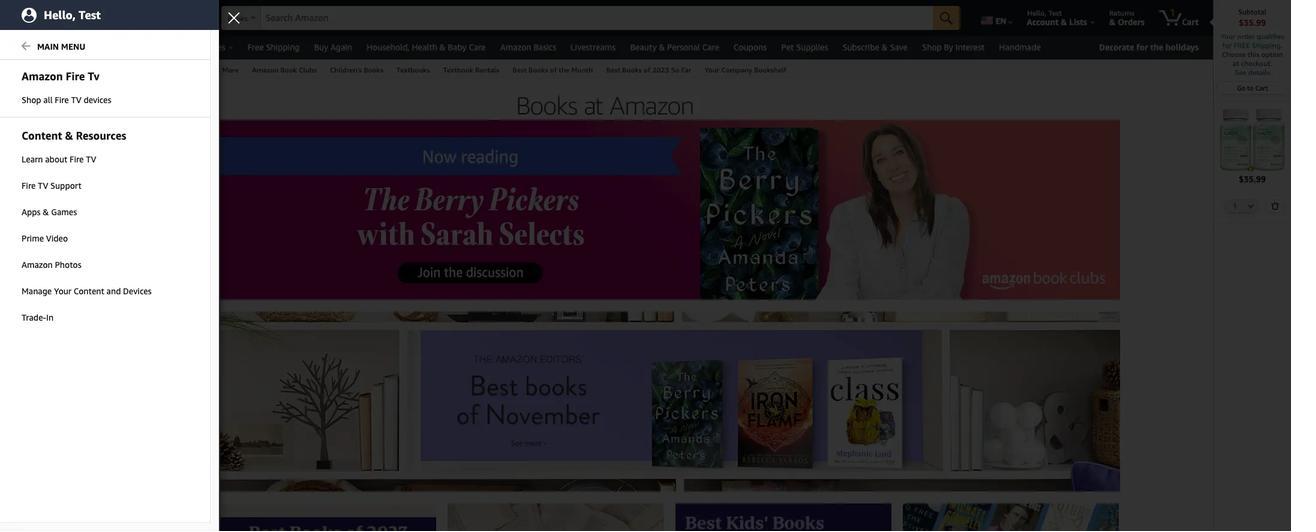 Task type: vqa. For each thing, say whether or not it's contained in the screenshot.
The Holiday Shop
no



Task type: locate. For each thing, give the bounding box(es) containing it.
1 vertical spatial 2023
[[63, 211, 79, 220]]

month
[[572, 65, 593, 74], [75, 200, 95, 209]]

asian pacific american authors link
[[17, 244, 116, 252]]

books down halloween
[[17, 157, 37, 166]]

0 vertical spatial the
[[1151, 42, 1164, 52]]

halloween books
[[17, 136, 72, 144]]

children's books link down again
[[324, 60, 390, 79]]

hello, test left lists
[[1028, 8, 1062, 17]]

deals down read with pride "link"
[[17, 265, 35, 274]]

children's down again
[[330, 65, 362, 74]]

test left lists
[[1049, 8, 1062, 17]]

2023 up writers
[[63, 211, 79, 220]]

personal
[[667, 42, 700, 52]]

1 vertical spatial read
[[61, 296, 78, 305]]

with
[[36, 254, 49, 263]]

1 horizontal spatial care
[[702, 42, 720, 52]]

0 horizontal spatial test
[[79, 8, 101, 21]]

best books of 2023 so far link up black
[[17, 211, 103, 220]]

1 horizontal spatial more
[[222, 65, 239, 74]]

shop left by
[[922, 42, 942, 52]]

2023 inside children's books award winners best books of the month best books of 2023 so far
[[63, 211, 79, 220]]

best books of 2023 so far link down the "beauty"
[[600, 60, 698, 79]]

your up "amazon book review blog" link
[[54, 286, 71, 296]]

0 vertical spatial deals
[[84, 42, 105, 52]]

best books in top categories image
[[904, 504, 1120, 532]]

0 horizontal spatial the
[[63, 200, 73, 209]]

buy again
[[314, 42, 352, 52]]

books up "halloween books"
[[51, 122, 75, 131]]

0 horizontal spatial children's books link
[[17, 179, 71, 187]]

far inside children's books award winners best books of the month best books of 2023 so far
[[92, 211, 103, 220]]

for left free
[[1223, 41, 1232, 50]]

cart up holidays
[[1182, 17, 1199, 27]]

the down support
[[63, 200, 73, 209]]

content
[[74, 286, 104, 296]]

fire right all
[[55, 95, 69, 105]]

0 vertical spatial so
[[671, 65, 680, 74]]

advanced search
[[49, 65, 105, 74]]

2 horizontal spatial fire
[[70, 154, 84, 164]]

2023 down beauty & personal care link
[[653, 65, 670, 74]]

children's inside navigation navigation
[[330, 65, 362, 74]]

& inside apps & games link
[[43, 207, 49, 217]]

2 vertical spatial fire
[[22, 181, 36, 191]]

buy again link
[[307, 39, 360, 56]]

award
[[17, 190, 37, 198]]

of
[[550, 65, 557, 74], [644, 65, 651, 74], [55, 200, 61, 209], [55, 211, 61, 220]]

pet supplies link
[[774, 39, 836, 56]]

shop by interest link
[[915, 39, 992, 56]]

tv right award
[[38, 181, 48, 191]]

0 horizontal spatial hello,
[[44, 8, 76, 21]]

shop left all
[[22, 95, 41, 105]]

1 left dropdown icon
[[1234, 202, 1237, 210]]

$35.99 up dropdown icon
[[1239, 174, 1266, 184]]

the down the livestreams link
[[559, 65, 570, 74]]

beauty & personal care link
[[623, 39, 727, 56]]

1 vertical spatial month
[[75, 200, 95, 209]]

1 horizontal spatial the
[[559, 65, 570, 74]]

asian
[[17, 244, 35, 252]]

delivering
[[97, 8, 130, 17]]

video
[[46, 233, 68, 244]]

to inside 'link'
[[1248, 84, 1254, 92]]

1 vertical spatial deals
[[17, 265, 35, 274]]

2 vertical spatial to
[[53, 296, 59, 305]]

clubs
[[299, 65, 317, 74]]

$35.99 down subtotal
[[1239, 17, 1266, 28]]

fire right about
[[70, 154, 84, 164]]

1 vertical spatial your
[[705, 65, 720, 74]]

supplies
[[796, 42, 829, 52]]

in left the "a"
[[80, 296, 86, 305]]

hello,
[[44, 8, 76, 21], [1028, 8, 1047, 17]]

for right decorate
[[1137, 42, 1149, 52]]

& right the apps
[[43, 207, 49, 217]]

of down the winners
[[55, 200, 61, 209]]

& inside beauty & personal care link
[[659, 42, 665, 52]]

in down read with pride "link"
[[37, 265, 43, 274]]

in down deals in books link
[[32, 283, 39, 292]]

&
[[1061, 17, 1068, 27], [1110, 17, 1116, 27], [440, 42, 446, 52], [659, 42, 665, 52], [882, 42, 888, 52], [215, 65, 220, 74], [65, 129, 73, 142], [43, 207, 49, 217]]

shop by interest
[[922, 42, 985, 52]]

so inside children's books award winners best books of the month best books of 2023 so far
[[81, 211, 90, 220]]

award winners link
[[17, 190, 66, 198]]

0 horizontal spatial book
[[45, 307, 62, 316]]

children's up award
[[17, 179, 49, 187]]

trade-in
[[22, 313, 53, 323]]

in
[[42, 122, 49, 131], [39, 157, 44, 166], [37, 265, 43, 274], [32, 283, 39, 292], [80, 296, 86, 305]]

buy
[[314, 42, 328, 52]]

deals in books link
[[17, 265, 65, 274]]

0 vertical spatial read
[[17, 254, 34, 263]]

to inside more in books 100 books to read in a lifetime amazon book review blog amazon books on facebook
[[53, 296, 59, 305]]

care right baby
[[469, 42, 486, 52]]

0 horizontal spatial month
[[75, 200, 95, 209]]

shipping.
[[1252, 41, 1283, 50]]

1 horizontal spatial shop
[[922, 42, 942, 52]]

0 vertical spatial fire
[[55, 95, 69, 105]]

hello, test up menu
[[44, 8, 101, 21]]

books down basics
[[529, 65, 548, 74]]

deals up the search
[[84, 42, 105, 52]]

books down household,
[[364, 65, 383, 74]]

to for delivering to los angeles 90005 update location
[[132, 8, 138, 17]]

dropdown image
[[1249, 204, 1255, 209]]

0 horizontal spatial children's
[[17, 179, 49, 187]]

1 vertical spatial far
[[92, 211, 103, 220]]

en
[[996, 16, 1007, 26]]

book up amazon books on facebook link
[[45, 307, 62, 316]]

& for account & lists
[[1061, 17, 1068, 27]]

0 vertical spatial far
[[682, 65, 692, 74]]

1 vertical spatial fire
[[70, 154, 84, 164]]

2 vertical spatial your
[[54, 286, 71, 296]]

none submit inside books search field
[[933, 6, 960, 30]]

in for more
[[32, 283, 39, 292]]

this
[[1248, 50, 1260, 59]]

1 vertical spatial to
[[1248, 84, 1254, 92]]

to up "amazon book review blog" link
[[53, 296, 59, 305]]

1 horizontal spatial so
[[671, 65, 680, 74]]

hello, right en at the top
[[1028, 8, 1047, 17]]

2 horizontal spatial your
[[1221, 32, 1236, 41]]

0 vertical spatial book
[[281, 65, 297, 74]]

shop inside navigation navigation
[[922, 42, 942, 52]]

month down the livestreams link
[[572, 65, 593, 74]]

your company bookshelf
[[705, 65, 787, 74]]

textbook rentals link
[[437, 60, 506, 79]]

advanced search link
[[43, 60, 111, 79]]

0 vertical spatial cart
[[1182, 17, 1199, 27]]

0 vertical spatial shop
[[922, 42, 942, 52]]

so down beauty & personal care link
[[671, 65, 680, 74]]

los
[[140, 8, 151, 17]]

0 horizontal spatial deals
[[17, 265, 35, 274]]

0 horizontal spatial tv
[[38, 181, 48, 191]]

go to cart
[[1238, 84, 1269, 92]]

1 horizontal spatial book
[[281, 65, 297, 74]]

month down support
[[75, 200, 95, 209]]

0 vertical spatial 2023
[[653, 65, 670, 74]]

1 horizontal spatial your
[[705, 65, 720, 74]]

0 horizontal spatial hello, test
[[44, 8, 101, 21]]

the
[[1151, 42, 1164, 52], [559, 65, 570, 74], [63, 200, 73, 209]]

book left clubs
[[281, 65, 297, 74]]

amazon down pacific
[[22, 260, 53, 270]]

qualifies
[[1257, 32, 1285, 41]]

menu
[[61, 41, 85, 52]]

your
[[1221, 32, 1236, 41], [705, 65, 720, 74], [54, 286, 71, 296]]

more up 100
[[11, 283, 29, 292]]

1 horizontal spatial read
[[61, 296, 78, 305]]

go
[[1238, 84, 1246, 92]]

2 horizontal spatial the
[[1151, 42, 1164, 52]]

learn about fire tv
[[22, 154, 96, 164]]

tv
[[88, 70, 100, 83]]

amazon down free shipping link at the top of the page
[[252, 65, 279, 74]]

your left order at the right of page
[[1221, 32, 1236, 41]]

1 horizontal spatial month
[[572, 65, 593, 74]]

books down all button on the top left
[[16, 65, 36, 74]]

amazon left basics
[[500, 42, 531, 52]]

& left orders
[[1110, 17, 1116, 27]]

far up prime video link
[[92, 211, 103, 220]]

your inside your order qualifies for free shipping. choose this option at checkout. see details
[[1221, 32, 1236, 41]]

in for books
[[39, 157, 44, 166]]

0 vertical spatial tv
[[71, 95, 81, 105]]

1 vertical spatial so
[[81, 211, 90, 220]]

1 vertical spatial best books of 2023 so far link
[[17, 211, 103, 220]]

tv for all
[[71, 95, 81, 105]]

2 vertical spatial tv
[[38, 181, 48, 191]]

None submit
[[933, 6, 960, 30]]

books link
[[9, 60, 43, 79]]

0 horizontal spatial more
[[11, 283, 29, 292]]

0 vertical spatial $35.99
[[1239, 17, 1266, 28]]

prime video
[[22, 233, 68, 244]]

books%20at%20amazon image
[[355, 88, 859, 120]]

hello, up main menu
[[44, 8, 76, 21]]

books up trade-in
[[31, 296, 51, 305]]

tv down resources
[[86, 154, 96, 164]]

rentals
[[475, 65, 499, 74]]

resources
[[76, 129, 126, 142]]

groceries link
[[183, 39, 240, 56]]

to left los
[[132, 8, 138, 17]]

$35.99 inside subtotal $35.99
[[1239, 17, 1266, 28]]

1 horizontal spatial children's
[[330, 65, 362, 74]]

spanish
[[46, 157, 72, 166]]

delete image
[[1271, 202, 1280, 210]]

0 horizontal spatial read
[[17, 254, 34, 263]]

books up by
[[33, 211, 53, 220]]

0 horizontal spatial far
[[92, 211, 103, 220]]

0 vertical spatial children's books link
[[324, 60, 390, 79]]

& right sellers
[[215, 65, 220, 74]]

more inside more in books 100 books to read in a lifetime amazon book review blog amazon books on facebook
[[11, 283, 29, 292]]

location
[[128, 17, 160, 27]]

basics
[[534, 42, 557, 52]]

children's inside children's books award winners best books of the month best books of 2023 so far
[[17, 179, 49, 187]]

cart
[[1182, 17, 1199, 27], [1256, 84, 1269, 92]]

shop all fire tv devices link
[[0, 88, 210, 113]]

far inside navigation navigation
[[682, 65, 692, 74]]

0 horizontal spatial care
[[469, 42, 486, 52]]

livestreams link
[[564, 39, 623, 56]]

1 vertical spatial more
[[11, 283, 29, 292]]

tv left devices
[[71, 95, 81, 105]]

1 vertical spatial book
[[45, 307, 62, 316]]

test inside navigation navigation
[[1049, 8, 1062, 17]]

1 horizontal spatial best books of 2023 so far link
[[600, 60, 698, 79]]

cart inside go to cart 'link'
[[1256, 84, 1269, 92]]

lifetime
[[94, 296, 119, 305]]

0 vertical spatial more
[[222, 65, 239, 74]]

amazon left in
[[17, 318, 43, 327]]

book inside navigation navigation
[[281, 65, 297, 74]]

1 horizontal spatial hello, test
[[1028, 8, 1062, 17]]

0 horizontal spatial shop
[[22, 95, 41, 105]]

apps & games link
[[0, 200, 210, 225]]

2 horizontal spatial to
[[1248, 84, 1254, 92]]

0 horizontal spatial best books of 2023 so far link
[[17, 211, 103, 220]]

1 horizontal spatial for
[[1223, 41, 1232, 50]]

1 horizontal spatial test
[[1049, 8, 1062, 17]]

best for best books of the month
[[513, 65, 527, 74]]

holidays
[[1166, 42, 1199, 52]]

textbook rentals
[[443, 65, 499, 74]]

amazon basics
[[500, 42, 557, 52]]

0 vertical spatial month
[[572, 65, 593, 74]]

read inside books by black writers asian pacific american authors read with pride deals in books
[[17, 254, 34, 263]]

& up learn about fire tv at top
[[65, 129, 73, 142]]

shop
[[922, 42, 942, 52], [22, 95, 41, 105]]

& right the "beauty"
[[659, 42, 665, 52]]

1 horizontal spatial fire
[[55, 95, 69, 105]]

more right sellers
[[222, 65, 239, 74]]

2023
[[653, 65, 670, 74], [63, 211, 79, 220]]

children's books link up award winners link
[[17, 179, 71, 187]]

1 horizontal spatial to
[[132, 8, 138, 17]]

best books of november image
[[220, 312, 1121, 492]]

apps
[[22, 207, 41, 217]]

1 vertical spatial best books of the month link
[[17, 200, 95, 209]]

shipping
[[266, 42, 300, 52]]

the left holidays
[[1151, 42, 1164, 52]]

1 horizontal spatial 1
[[1234, 202, 1237, 210]]

books up free
[[228, 14, 248, 23]]

1 vertical spatial the
[[559, 65, 570, 74]]

1 vertical spatial tv
[[86, 154, 96, 164]]

in left about
[[39, 157, 44, 166]]

& inside the subscribe & save link
[[882, 42, 888, 52]]

books inside search field
[[228, 14, 248, 23]]

1 vertical spatial children's
[[17, 179, 49, 187]]

best for best books of 2023 so far
[[606, 65, 620, 74]]

& inside the returns & orders
[[1110, 17, 1116, 27]]

1 horizontal spatial hello,
[[1028, 8, 1047, 17]]

free
[[248, 42, 264, 52]]

test up holiday deals
[[79, 8, 101, 21]]

2 horizontal spatial tv
[[86, 154, 96, 164]]

pet
[[782, 42, 794, 52]]

sellers
[[191, 65, 213, 74]]

0 vertical spatial to
[[132, 8, 138, 17]]

0 horizontal spatial so
[[81, 211, 90, 220]]

so right games
[[81, 211, 90, 220]]

best inside best sellers & more link
[[175, 65, 190, 74]]

0 horizontal spatial 1
[[1170, 7, 1176, 19]]

textbooks
[[397, 65, 430, 74]]

1 horizontal spatial far
[[682, 65, 692, 74]]

0 horizontal spatial 2023
[[63, 211, 79, 220]]

1 horizontal spatial 2023
[[653, 65, 670, 74]]

0 horizontal spatial cart
[[1182, 17, 1199, 27]]

1 horizontal spatial tv
[[71, 95, 81, 105]]

returns
[[1110, 8, 1135, 17]]

0 horizontal spatial fire
[[22, 181, 36, 191]]

to
[[132, 8, 138, 17], [1248, 84, 1254, 92], [53, 296, 59, 305]]

1 horizontal spatial cart
[[1256, 84, 1269, 92]]

& left baby
[[440, 42, 446, 52]]

1 vertical spatial shop
[[22, 95, 41, 105]]

1 up holidays
[[1170, 7, 1176, 19]]

choose
[[1222, 50, 1246, 59]]

again
[[331, 42, 352, 52]]

subscribe & save link
[[836, 39, 915, 56]]

best sellers & more
[[175, 65, 239, 74]]

2 vertical spatial the
[[63, 200, 73, 209]]

0 horizontal spatial for
[[1137, 42, 1149, 52]]

to right go
[[1248, 84, 1254, 92]]

so inside navigation navigation
[[671, 65, 680, 74]]

your left company
[[705, 65, 720, 74]]

read up the review
[[61, 296, 78, 305]]

far down personal
[[682, 65, 692, 74]]

care right personal
[[702, 42, 720, 52]]

all
[[28, 42, 39, 53]]

0 horizontal spatial to
[[53, 296, 59, 305]]

1 vertical spatial cart
[[1256, 84, 1269, 92]]

amazon photos
[[22, 260, 81, 270]]

fire left the winners
[[22, 181, 36, 191]]

best books of the month link
[[506, 60, 600, 79], [17, 200, 95, 209]]

0 vertical spatial your
[[1221, 32, 1236, 41]]

prime
[[22, 233, 44, 244]]

books in spanish
[[17, 157, 72, 166]]

of up black
[[55, 211, 61, 220]]

0 vertical spatial children's
[[330, 65, 362, 74]]

for
[[1223, 41, 1232, 50], [1137, 42, 1149, 52]]

1 horizontal spatial deals
[[84, 42, 105, 52]]

1 horizontal spatial children's books link
[[324, 60, 390, 79]]

best sellers & more link
[[169, 60, 245, 79]]

& left lists
[[1061, 17, 1068, 27]]

& left save
[[882, 42, 888, 52]]

games
[[51, 207, 77, 217]]

best books of 2023 so far
[[606, 65, 692, 74]]

best books of the month link down the winners
[[17, 200, 95, 209]]

in up "halloween books"
[[42, 122, 49, 131]]

best books of the month link down basics
[[506, 60, 600, 79]]

cart down details
[[1256, 84, 1269, 92]]

writers
[[68, 233, 91, 241]]

read down asian
[[17, 254, 34, 263]]

to inside delivering to los angeles 90005 update location
[[132, 8, 138, 17]]

test
[[79, 8, 101, 21], [1049, 8, 1062, 17]]

& for beauty & personal care
[[659, 42, 665, 52]]

tv
[[71, 95, 81, 105], [86, 154, 96, 164], [38, 181, 48, 191]]

amazon for amazon basics
[[500, 42, 531, 52]]



Task type: describe. For each thing, give the bounding box(es) containing it.
holiday
[[53, 42, 82, 52]]

deals inside books by black writers asian pacific american authors read with pride deals in books
[[17, 265, 35, 274]]

authors
[[92, 244, 116, 252]]

photos
[[55, 260, 81, 270]]

manage your content and devices
[[22, 286, 152, 296]]

amazon down 100
[[17, 307, 43, 316]]

your for your company bookshelf
[[705, 65, 720, 74]]

coupons link
[[727, 39, 774, 56]]

of down basics
[[550, 65, 557, 74]]

holiday deals
[[53, 42, 105, 52]]

your order qualifies for free shipping. choose this option at checkout. see details
[[1221, 32, 1285, 77]]

winners
[[39, 190, 66, 198]]

Books search field
[[221, 6, 960, 31]]

& for content & resources
[[65, 129, 73, 142]]

subscribe & save
[[843, 42, 908, 52]]

halloween books link
[[17, 136, 72, 144]]

by
[[39, 233, 46, 241]]

books up asian
[[17, 233, 37, 241]]

main menu
[[37, 41, 85, 52]]

lists
[[1070, 17, 1088, 27]]

& inside best sellers & more link
[[215, 65, 220, 74]]

learn
[[22, 154, 43, 164]]

pet supplies
[[782, 42, 829, 52]]

shop all fire tv devices
[[22, 95, 111, 105]]

fire for all
[[55, 95, 69, 105]]

amazon for amazon photos
[[22, 260, 53, 270]]

deals inside navigation navigation
[[84, 42, 105, 52]]

apps & games
[[22, 207, 77, 217]]

for inside your order qualifies for free shipping. choose this option at checkout. see details
[[1223, 41, 1232, 50]]

details
[[1249, 68, 1271, 77]]

account & lists
[[1027, 17, 1088, 27]]

your for your order qualifies for free shipping. choose this option at checkout. see details
[[1221, 32, 1236, 41]]

best books of the month
[[513, 65, 593, 74]]

go to cart link
[[1218, 82, 1288, 94]]

& inside household, health & baby care link
[[440, 42, 446, 52]]

all
[[43, 95, 53, 105]]

the inside children's books award winners best books of the month best books of 2023 so far
[[63, 200, 73, 209]]

Search Amazon text field
[[261, 7, 933, 29]]

in for popular
[[42, 122, 49, 131]]

delivering to los angeles 90005 update location
[[97, 8, 202, 27]]

best for best sellers & more
[[175, 65, 190, 74]]

on
[[67, 318, 75, 327]]

read inside more in books 100 books to read in a lifetime amazon book review blog amazon books on facebook
[[61, 296, 78, 305]]

textbooks link
[[390, 60, 437, 79]]

amazon book review image
[[448, 504, 664, 532]]

1 vertical spatial $35.99
[[1239, 174, 1266, 184]]

books down the "beauty"
[[622, 65, 642, 74]]

of down the "beauty"
[[644, 65, 651, 74]]

livestreams
[[571, 42, 616, 52]]

support
[[50, 181, 82, 191]]

book inside more in books 100 books to read in a lifetime amazon book review blog amazon books on facebook
[[45, 307, 62, 316]]

shop for shop all fire tv devices
[[22, 95, 41, 105]]

0 horizontal spatial your
[[54, 286, 71, 296]]

beauty & personal care
[[630, 42, 720, 52]]

0 vertical spatial best books of the month link
[[506, 60, 600, 79]]

bookshelf
[[754, 65, 787, 74]]

books by black writers asian pacific american authors read with pride deals in books
[[17, 233, 116, 274]]

see details link
[[1220, 68, 1286, 77]]

household, health & baby care link
[[360, 39, 493, 56]]

free
[[1234, 41, 1250, 50]]

amazon fire tv
[[22, 70, 100, 83]]

household, health & baby care
[[367, 42, 486, 52]]

amazon
[[22, 70, 63, 83]]

hello, inside navigation navigation
[[1028, 8, 1047, 17]]

trade-in link
[[0, 305, 210, 331]]

0 vertical spatial 1
[[1170, 7, 1176, 19]]

now reading. bright young women with sarah selects. join the discussion. image
[[220, 120, 1121, 300]]

health
[[412, 42, 437, 52]]

main
[[37, 41, 59, 52]]

devices
[[84, 95, 111, 105]]

& for returns & orders
[[1110, 17, 1116, 27]]

100
[[17, 296, 29, 305]]

manage your content and devices link
[[0, 279, 210, 304]]

tv for about
[[86, 154, 96, 164]]

to for go to cart
[[1248, 84, 1254, 92]]

month inside children's books award winners best books of the month best books of 2023 so far
[[75, 200, 95, 209]]

children's books award winners best books of the month best books of 2023 so far
[[17, 179, 103, 220]]

decorate for the holidays link
[[1095, 40, 1204, 55]]

more inside navigation navigation
[[222, 65, 239, 74]]

your company bookshelf link
[[698, 60, 793, 79]]

about
[[45, 154, 67, 164]]

all button
[[9, 36, 44, 59]]

1 vertical spatial 1
[[1234, 202, 1237, 210]]

content
[[22, 129, 62, 142]]

fire tv support link
[[0, 173, 210, 199]]

best kids' books of 2023 image
[[676, 504, 892, 532]]

navigation navigation
[[0, 0, 1292, 532]]

children's for children's books award winners best books of the month best books of 2023 so far
[[17, 179, 49, 187]]

hello, test inside navigation navigation
[[1028, 8, 1062, 17]]

books by black writers link
[[17, 233, 91, 241]]

coupons
[[734, 42, 767, 52]]

subscribe
[[843, 42, 880, 52]]

groceries
[[190, 42, 225, 52]]

2023 inside navigation navigation
[[653, 65, 670, 74]]

returns & orders
[[1110, 8, 1145, 27]]

& for subscribe & save
[[882, 42, 888, 52]]

facebook
[[77, 318, 109, 327]]

holiday deals link
[[46, 39, 112, 56]]

en link
[[974, 3, 1018, 33]]

books up learn about fire tv at top
[[52, 136, 72, 144]]

books up the winners
[[51, 179, 71, 187]]

books up 100 books to read in a lifetime link
[[41, 283, 65, 292]]

and
[[107, 286, 121, 296]]

pacific
[[37, 244, 58, 252]]

textbook
[[443, 65, 474, 74]]

0 vertical spatial best books of 2023 so far link
[[600, 60, 698, 79]]

baby
[[448, 42, 467, 52]]

more in books 100 books to read in a lifetime amazon book review blog amazon books on facebook
[[11, 283, 119, 327]]

amazon for amazon book clubs
[[252, 65, 279, 74]]

best books of 2023 image
[[220, 504, 436, 532]]

amazon books on facebook link
[[17, 318, 109, 327]]

angeles
[[153, 8, 179, 17]]

learn about fire tv link
[[0, 147, 210, 172]]

2 care from the left
[[702, 42, 720, 52]]

see
[[1235, 68, 1247, 77]]

& for apps & games
[[43, 207, 49, 217]]

amazon book review blog link
[[17, 307, 104, 316]]

hello, test link
[[0, 0, 219, 30]]

shop for shop by interest
[[922, 42, 942, 52]]

free shipping link
[[240, 39, 307, 56]]

free shipping
[[248, 42, 300, 52]]

books down "amazon book review blog" link
[[45, 318, 65, 327]]

1 care from the left
[[469, 42, 486, 52]]

subtotal
[[1239, 7, 1267, 16]]

amazon book clubs link
[[245, 60, 324, 79]]

fire
[[66, 70, 85, 83]]

books down pride
[[45, 265, 65, 274]]

black
[[48, 233, 66, 241]]

beauty
[[630, 42, 657, 52]]

amazon image
[[13, 11, 71, 29]]

option
[[1262, 50, 1283, 59]]

checkbox image
[[11, 523, 20, 532]]

month inside navigation navigation
[[572, 65, 593, 74]]

books down award winners link
[[33, 200, 53, 209]]

children's for children's books
[[330, 65, 362, 74]]

coq10 600mg softgels | high absorption coq10 ubiquinol supplement | reduced form enhanced with vitamin e &amp; omega 3 6 9 | antioxidant powerhouse good for health | 120 softgels image
[[1220, 107, 1286, 173]]

update
[[97, 17, 125, 27]]

fire for about
[[70, 154, 84, 164]]

0 horizontal spatial best books of the month link
[[17, 200, 95, 209]]

content & resources
[[22, 129, 126, 142]]

1 vertical spatial children's books link
[[17, 179, 71, 187]]

in inside books by black writers asian pacific american authors read with pride deals in books
[[37, 265, 43, 274]]

interest
[[956, 42, 985, 52]]

subtotal $35.99
[[1239, 7, 1267, 28]]



